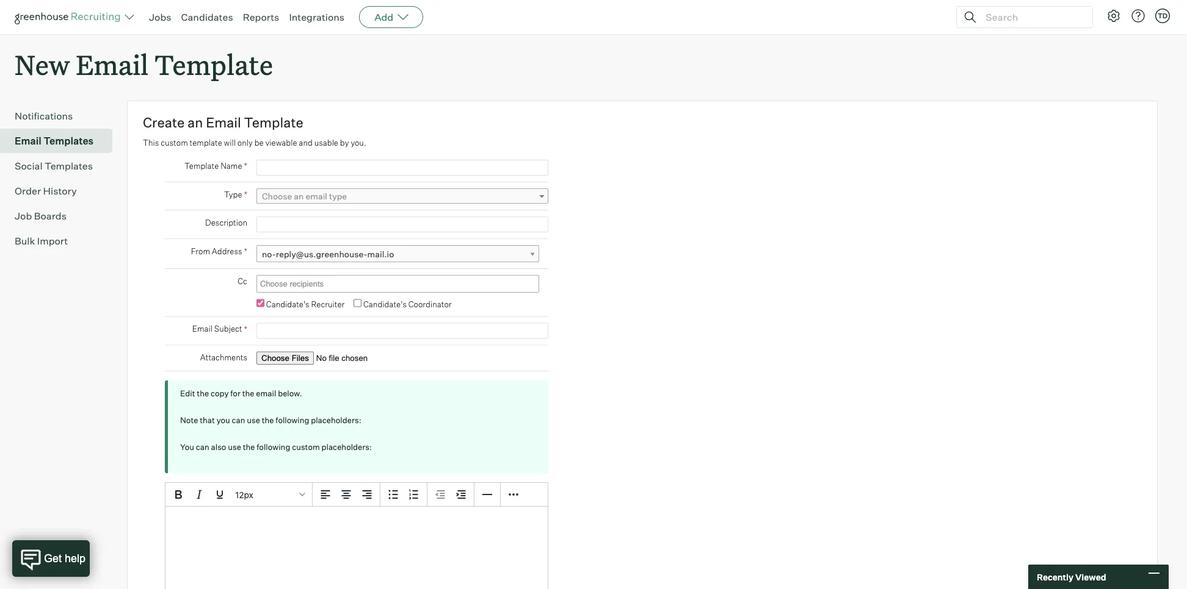 Task type: locate. For each thing, give the bounding box(es) containing it.
following
[[276, 416, 309, 426], [257, 443, 290, 453]]

toolbar
[[313, 484, 380, 508], [380, 484, 427, 508], [427, 484, 474, 508]]

*
[[244, 161, 247, 171], [244, 189, 247, 200], [244, 246, 247, 257], [244, 324, 247, 335]]

templates up order history link
[[45, 160, 93, 172]]

create
[[143, 114, 185, 131]]

from address *
[[191, 246, 247, 257]]

you
[[217, 416, 230, 426]]

copy
[[211, 389, 229, 399]]

that
[[200, 416, 215, 426]]

1 horizontal spatial candidate's
[[363, 300, 407, 309]]

candidate's coordinator
[[363, 300, 452, 309]]

email
[[306, 191, 327, 202], [256, 389, 276, 399]]

social templates link
[[15, 159, 107, 174]]

template inside template name *
[[184, 161, 219, 171]]

note that you can use the following placeholders:
[[180, 416, 361, 426]]

0 vertical spatial email
[[306, 191, 327, 202]]

templates for email templates
[[43, 135, 94, 147]]

template down candidates link
[[155, 46, 273, 82]]

email
[[76, 46, 148, 82], [206, 114, 241, 131], [15, 135, 41, 147], [192, 324, 212, 334]]

12px group
[[165, 484, 548, 508]]

0 vertical spatial an
[[188, 114, 203, 131]]

name
[[221, 161, 242, 171]]

1 candidate's from the left
[[266, 300, 309, 309]]

1 horizontal spatial use
[[247, 416, 260, 426]]

1 vertical spatial email
[[256, 389, 276, 399]]

cc
[[238, 276, 247, 286]]

following down below.
[[276, 416, 309, 426]]

1 vertical spatial custom
[[292, 443, 320, 453]]

* for email subject *
[[244, 324, 247, 335]]

0 horizontal spatial an
[[188, 114, 203, 131]]

1 vertical spatial templates
[[45, 160, 93, 172]]

2 vertical spatial template
[[184, 161, 219, 171]]

jobs link
[[149, 11, 171, 23]]

recently viewed
[[1037, 572, 1106, 583]]

3 toolbar from the left
[[427, 484, 474, 508]]

None file field
[[256, 352, 411, 365]]

use right the also
[[228, 443, 241, 453]]

by
[[340, 138, 349, 148]]

0 vertical spatial template
[[155, 46, 273, 82]]

description
[[205, 218, 247, 228]]

Template Name text field
[[256, 160, 548, 176]]

integrations link
[[289, 11, 344, 23]]

0 vertical spatial placeholders:
[[311, 416, 361, 426]]

custom down note that you can use the following placeholders: on the bottom left of page
[[292, 443, 320, 453]]

td button
[[1153, 6, 1172, 26]]

template down template
[[184, 161, 219, 171]]

an right choose
[[294, 191, 304, 202]]

an for choose
[[294, 191, 304, 202]]

placeholders: for note that you can use the following placeholders:
[[311, 416, 361, 426]]

0 vertical spatial use
[[247, 416, 260, 426]]

use down edit the copy for the email below.
[[247, 416, 260, 426]]

template
[[155, 46, 273, 82], [244, 114, 303, 131], [184, 161, 219, 171]]

candidate's for candidate's coordinator
[[363, 300, 407, 309]]

template up viewable
[[244, 114, 303, 131]]

custom down create
[[161, 138, 188, 148]]

following down note that you can use the following placeholders: on the bottom left of page
[[257, 443, 290, 453]]

subject
[[214, 324, 242, 334]]

2 candidate's from the left
[[363, 300, 407, 309]]

bulk
[[15, 235, 35, 247]]

and
[[299, 138, 313, 148]]

Candidate's Coordinator checkbox
[[354, 300, 362, 308]]

custom
[[161, 138, 188, 148], [292, 443, 320, 453]]

for
[[230, 389, 241, 399]]

new email template
[[15, 46, 273, 82]]

order
[[15, 185, 41, 197]]

boards
[[34, 210, 67, 222]]

the right edit
[[197, 389, 209, 399]]

1 horizontal spatial custom
[[292, 443, 320, 453]]

an
[[188, 114, 203, 131], [294, 191, 304, 202]]

* right address
[[244, 246, 247, 257]]

templates up social templates link
[[43, 135, 94, 147]]

you
[[180, 443, 194, 453]]

email templates
[[15, 135, 94, 147]]

0 vertical spatial can
[[232, 416, 245, 426]]

candidate's right "candidate's coordinator" option
[[363, 300, 407, 309]]

edit the copy for the email below.
[[180, 389, 302, 399]]

can
[[232, 416, 245, 426], [196, 443, 209, 453]]

no-reply@us.greenhouse-mail.io link
[[256, 246, 539, 263]]

0 horizontal spatial custom
[[161, 138, 188, 148]]

recruiter
[[311, 300, 345, 309]]

0 horizontal spatial email
[[256, 389, 276, 399]]

0 horizontal spatial candidate's
[[266, 300, 309, 309]]

configure image
[[1106, 9, 1121, 23]]

type
[[224, 190, 242, 199]]

an up template
[[188, 114, 203, 131]]

use
[[247, 416, 260, 426], [228, 443, 241, 453]]

only
[[237, 138, 253, 148]]

email left below.
[[256, 389, 276, 399]]

candidate's right candidate's recruiter 'checkbox' on the left
[[266, 300, 309, 309]]

placeholders:
[[311, 416, 361, 426], [322, 443, 372, 453]]

the
[[197, 389, 209, 399], [242, 389, 254, 399], [262, 416, 274, 426], [243, 443, 255, 453]]

0 horizontal spatial use
[[228, 443, 241, 453]]

0 horizontal spatial can
[[196, 443, 209, 453]]

3 * from the top
[[244, 246, 247, 257]]

1 vertical spatial placeholders:
[[322, 443, 372, 453]]

social templates
[[15, 160, 93, 172]]

will
[[224, 138, 236, 148]]

new
[[15, 46, 70, 82]]

None text field
[[257, 277, 536, 292]]

Search text field
[[982, 8, 1081, 26]]

history
[[43, 185, 77, 197]]

email left type
[[306, 191, 327, 202]]

2 toolbar from the left
[[380, 484, 427, 508]]

Candidate's Recruiter checkbox
[[256, 300, 264, 308]]

4 * from the top
[[244, 324, 247, 335]]

* right name
[[244, 161, 247, 171]]

1 horizontal spatial an
[[294, 191, 304, 202]]

below.
[[278, 389, 302, 399]]

templates
[[43, 135, 94, 147], [45, 160, 93, 172]]

add
[[374, 11, 393, 23]]

order history link
[[15, 184, 107, 199]]

0 vertical spatial templates
[[43, 135, 94, 147]]

note
[[180, 416, 198, 426]]

usable
[[314, 138, 338, 148]]

social
[[15, 160, 43, 172]]

1 horizontal spatial can
[[232, 416, 245, 426]]

1 * from the top
[[244, 161, 247, 171]]

* for from address *
[[244, 246, 247, 257]]

type *
[[224, 189, 247, 200]]

type
[[329, 191, 347, 202]]

* right subject on the bottom of page
[[244, 324, 247, 335]]

reply@us.greenhouse-
[[276, 249, 367, 260]]

1 vertical spatial an
[[294, 191, 304, 202]]

the right the also
[[243, 443, 255, 453]]

* right the type
[[244, 189, 247, 200]]

candidates link
[[181, 11, 233, 23]]

candidate's
[[266, 300, 309, 309], [363, 300, 407, 309]]

12px
[[235, 490, 253, 500]]

templates for social templates
[[45, 160, 93, 172]]



Task type: describe. For each thing, give the bounding box(es) containing it.
notifications link
[[15, 109, 107, 123]]

candidate's for candidate's recruiter
[[266, 300, 309, 309]]

1 vertical spatial use
[[228, 443, 241, 453]]

choose an email type
[[262, 191, 347, 202]]

notifications
[[15, 110, 73, 122]]

1 horizontal spatial email
[[306, 191, 327, 202]]

2 * from the top
[[244, 189, 247, 200]]

template name *
[[184, 161, 247, 171]]

coordinator
[[408, 300, 452, 309]]

Description text field
[[256, 217, 548, 233]]

1 toolbar from the left
[[313, 484, 380, 508]]

greenhouse recruiting image
[[15, 10, 125, 24]]

candidate's recruiter
[[266, 300, 345, 309]]

order history
[[15, 185, 77, 197]]

12px button
[[230, 485, 310, 506]]

you can also use the following custom placeholders:
[[180, 443, 372, 453]]

integrations
[[289, 11, 344, 23]]

choose
[[262, 191, 292, 202]]

from
[[191, 246, 210, 256]]

be
[[254, 138, 264, 148]]

add button
[[359, 6, 423, 28]]

job boards link
[[15, 209, 107, 224]]

candidates
[[181, 11, 233, 23]]

also
[[211, 443, 226, 453]]

attachments
[[200, 353, 247, 363]]

job
[[15, 210, 32, 222]]

reports link
[[243, 11, 279, 23]]

recently
[[1037, 572, 1073, 583]]

0 vertical spatial following
[[276, 416, 309, 426]]

viewable
[[265, 138, 297, 148]]

td button
[[1155, 9, 1170, 23]]

1 vertical spatial following
[[257, 443, 290, 453]]

viewed
[[1075, 572, 1106, 583]]

email subject *
[[192, 324, 247, 335]]

bulk import link
[[15, 234, 107, 249]]

bulk import
[[15, 235, 68, 247]]

mail.io
[[367, 249, 394, 260]]

jobs
[[149, 11, 171, 23]]

job boards
[[15, 210, 67, 222]]

1 vertical spatial can
[[196, 443, 209, 453]]

this custom template will only be viewable and usable by you.
[[143, 138, 366, 148]]

email templates link
[[15, 134, 107, 148]]

edit
[[180, 389, 195, 399]]

choose an email type link
[[256, 189, 548, 204]]

the right for
[[242, 389, 254, 399]]

Email Subject text field
[[256, 323, 548, 339]]

template
[[190, 138, 222, 148]]

0 vertical spatial custom
[[161, 138, 188, 148]]

this
[[143, 138, 159, 148]]

email inside email subject *
[[192, 324, 212, 334]]

import
[[37, 235, 68, 247]]

td
[[1158, 12, 1168, 20]]

reports
[[243, 11, 279, 23]]

no-reply@us.greenhouse-mail.io
[[262, 249, 394, 260]]

placeholders: for you can also use the following custom placeholders:
[[322, 443, 372, 453]]

you.
[[351, 138, 366, 148]]

create an email template
[[143, 114, 303, 131]]

address
[[212, 246, 242, 256]]

an for create
[[188, 114, 203, 131]]

12px toolbar
[[165, 484, 313, 508]]

the up you can also use the following custom placeholders:
[[262, 416, 274, 426]]

1 vertical spatial template
[[244, 114, 303, 131]]

no-
[[262, 249, 276, 260]]

* for template name *
[[244, 161, 247, 171]]



Task type: vqa. For each thing, say whether or not it's contained in the screenshot.
first "research" from the bottom
no



